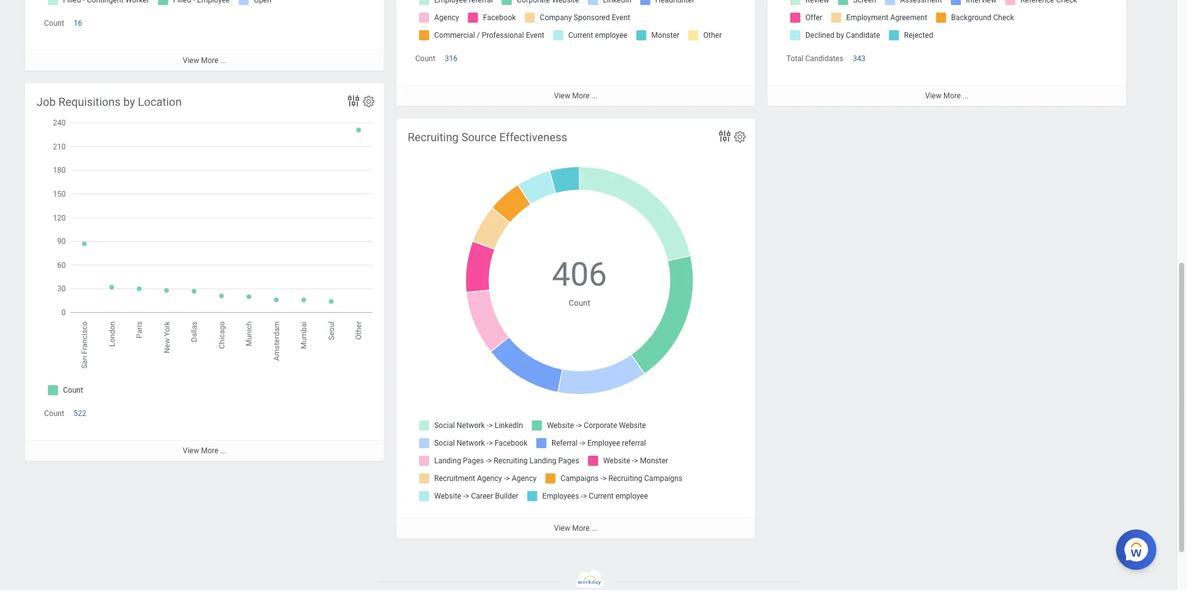 Task type: locate. For each thing, give the bounding box(es) containing it.
configure and view chart data image
[[346, 93, 361, 108], [718, 129, 733, 144]]

... inside candidate pipeline summary "element"
[[963, 92, 969, 100]]

view more ... for 16
[[183, 56, 226, 65]]

candidates
[[806, 54, 844, 63]]

count left 522 at the bottom of the page
[[44, 409, 64, 418]]

...
[[220, 56, 226, 65], [592, 92, 598, 100], [963, 92, 969, 100], [220, 447, 226, 455], [592, 524, 598, 533]]

by
[[123, 95, 135, 108]]

0 horizontal spatial configure and view chart data image
[[346, 93, 361, 108]]

view more ... inside performance by hiring source element
[[554, 92, 598, 100]]

view for 16
[[183, 56, 199, 65]]

count
[[44, 19, 64, 28], [416, 54, 436, 63], [569, 298, 591, 308], [44, 409, 64, 418]]

count left 16
[[44, 19, 64, 28]]

1 vertical spatial configure and view chart data image
[[718, 129, 733, 144]]

candidate pipeline summary element
[[768, 0, 1127, 106]]

343 button
[[853, 54, 868, 64]]

view more ... inside headcount & open positions element
[[183, 56, 226, 65]]

recruiting source effectiveness element
[[397, 119, 755, 539]]

recruiting
[[408, 131, 459, 144]]

more inside job requisitions by location element
[[201, 447, 219, 455]]

... for 316
[[592, 92, 598, 100]]

view more ... link for 343
[[768, 85, 1127, 106]]

view inside headcount & open positions element
[[183, 56, 199, 65]]

view for 343
[[926, 92, 942, 100]]

configure and view chart data image left configure job requisitions by location icon
[[346, 93, 361, 108]]

configure and view chart data image inside job requisitions by location element
[[346, 93, 361, 108]]

headcount & open positions element
[[25, 0, 384, 71]]

... inside headcount & open positions element
[[220, 56, 226, 65]]

count inside job requisitions by location element
[[44, 409, 64, 418]]

recruiting source effectiveness
[[408, 131, 568, 144]]

view for 316
[[554, 92, 571, 100]]

view inside recruiting source effectiveness element
[[554, 524, 571, 533]]

job requisitions by location
[[37, 95, 182, 108]]

0 vertical spatial configure and view chart data image
[[346, 93, 361, 108]]

view inside performance by hiring source element
[[554, 92, 571, 100]]

1 horizontal spatial configure and view chart data image
[[718, 129, 733, 144]]

location
[[138, 95, 182, 108]]

... inside performance by hiring source element
[[592, 92, 598, 100]]

view more ... inside candidate pipeline summary "element"
[[926, 92, 969, 100]]

... for 16
[[220, 56, 226, 65]]

more inside headcount & open positions element
[[201, 56, 219, 65]]

count left 316
[[416, 54, 436, 63]]

configure job requisitions by location image
[[362, 95, 376, 108]]

view more ... inside recruiting source effectiveness element
[[554, 524, 598, 533]]

view inside candidate pipeline summary "element"
[[926, 92, 942, 100]]

view more ... link for 316
[[397, 85, 755, 106]]

more inside performance by hiring source element
[[572, 92, 590, 100]]

more
[[201, 56, 219, 65], [572, 92, 590, 100], [944, 92, 961, 100], [201, 447, 219, 455], [572, 524, 590, 533]]

view more ... for 316
[[554, 92, 598, 100]]

total candidates
[[787, 54, 844, 63]]

343
[[853, 54, 866, 63]]

count down 406 button
[[569, 298, 591, 308]]

view more ... link
[[25, 50, 384, 71], [397, 85, 755, 106], [768, 85, 1127, 106], [25, 440, 384, 461], [397, 518, 755, 539]]

job requisitions by location element
[[25, 83, 384, 461]]

406 count
[[552, 255, 607, 308]]

configure and view chart data image for recruiting source effectiveness
[[718, 129, 733, 144]]

view more ...
[[183, 56, 226, 65], [554, 92, 598, 100], [926, 92, 969, 100], [183, 447, 226, 455], [554, 524, 598, 533]]

performance by hiring source element
[[397, 0, 755, 106]]

configure and view chart data image for job requisitions by location
[[346, 93, 361, 108]]

count inside performance by hiring source element
[[416, 54, 436, 63]]

configure and view chart data image left configure recruiting source effectiveness image
[[718, 129, 733, 144]]

effectiveness
[[500, 131, 568, 144]]

view inside job requisitions by location element
[[183, 447, 199, 455]]

configure and view chart data image inside recruiting source effectiveness element
[[718, 129, 733, 144]]

view
[[183, 56, 199, 65], [554, 92, 571, 100], [926, 92, 942, 100], [183, 447, 199, 455], [554, 524, 571, 533]]

more inside candidate pipeline summary "element"
[[944, 92, 961, 100]]



Task type: describe. For each thing, give the bounding box(es) containing it.
406 button
[[552, 253, 609, 297]]

count inside 406 count
[[569, 298, 591, 308]]

more for 316
[[572, 92, 590, 100]]

522 button
[[74, 409, 88, 419]]

16 button
[[74, 18, 84, 28]]

more for 16
[[201, 56, 219, 65]]

... for 343
[[963, 92, 969, 100]]

view more ... inside job requisitions by location element
[[183, 447, 226, 455]]

requisitions
[[58, 95, 121, 108]]

522
[[74, 409, 86, 418]]

... inside recruiting source effectiveness element
[[592, 524, 598, 533]]

more inside recruiting source effectiveness element
[[572, 524, 590, 533]]

316 button
[[445, 54, 460, 64]]

total
[[787, 54, 804, 63]]

count for 522
[[44, 409, 64, 418]]

316
[[445, 54, 458, 63]]

view more ... link for 16
[[25, 50, 384, 71]]

count for 316
[[416, 54, 436, 63]]

configure recruiting source effectiveness image
[[733, 130, 747, 144]]

406
[[552, 255, 607, 294]]

more for 343
[[944, 92, 961, 100]]

source
[[462, 131, 497, 144]]

count for 16
[[44, 19, 64, 28]]

... inside job requisitions by location element
[[220, 447, 226, 455]]

16
[[74, 19, 82, 28]]

view more ... for 343
[[926, 92, 969, 100]]

job
[[37, 95, 56, 108]]



Task type: vqa. For each thing, say whether or not it's contained in the screenshot.
Regular Payroll Processing element
no



